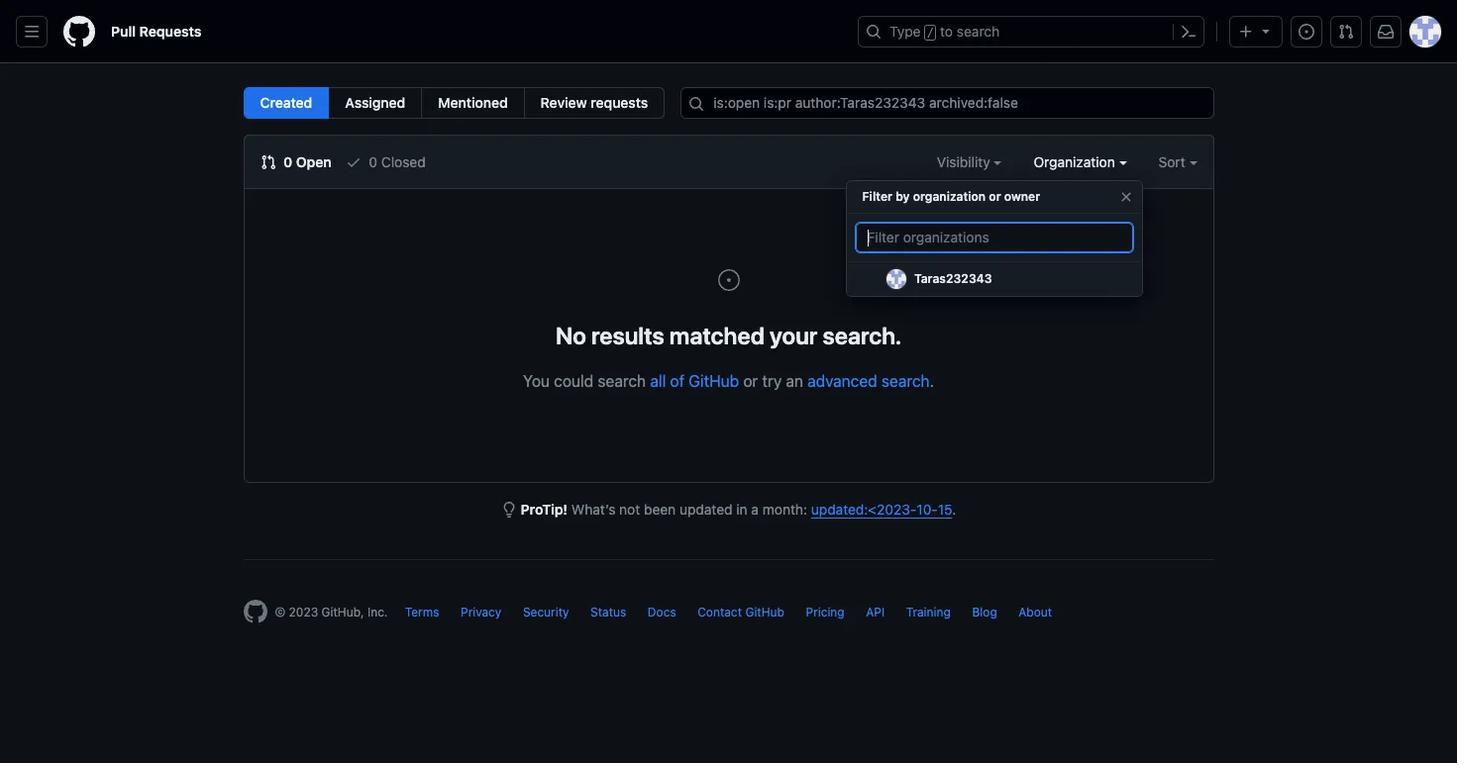 Task type: describe. For each thing, give the bounding box(es) containing it.
0 vertical spatial git pull request image
[[1338, 24, 1354, 40]]

contact
[[698, 605, 742, 620]]

pull requests
[[111, 23, 201, 40]]

matched
[[669, 322, 765, 350]]

contact github
[[698, 605, 785, 620]]

about link
[[1019, 605, 1052, 620]]

. for protip! what's not been updated in a month: updated:<2023-10-15 .
[[952, 501, 956, 518]]

no
[[556, 322, 586, 350]]

. for you could search all of github or try an advanced search .
[[930, 372, 934, 390]]

assigned link
[[328, 87, 422, 119]]

0 vertical spatial or
[[989, 189, 1001, 204]]

what's
[[571, 501, 616, 518]]

protip!
[[521, 501, 568, 518]]

type / to search
[[890, 23, 1000, 40]]

you could search all of github or try an advanced search .
[[523, 372, 934, 390]]

plus image
[[1238, 24, 1254, 40]]

notifications image
[[1378, 24, 1394, 40]]

privacy
[[461, 605, 502, 620]]

search.
[[823, 322, 902, 350]]

Issues search field
[[681, 87, 1214, 119]]

could
[[554, 372, 594, 390]]

privacy link
[[461, 605, 502, 620]]

owner
[[1004, 189, 1040, 204]]

to
[[940, 23, 953, 40]]

open
[[296, 154, 332, 170]]

organization
[[1034, 154, 1119, 170]]

Search all issues text field
[[681, 87, 1214, 119]]

check image
[[345, 155, 361, 170]]

type
[[890, 23, 921, 40]]

training link
[[906, 605, 951, 620]]

© 2023 github, inc.
[[275, 605, 388, 620]]

10-
[[917, 501, 938, 518]]

search image
[[689, 96, 705, 112]]

1 vertical spatial homepage image
[[243, 600, 267, 624]]

git pull request image inside 0 open link
[[260, 155, 276, 170]]

taras232343
[[914, 271, 992, 286]]

blog link
[[972, 605, 997, 620]]

0 horizontal spatial search
[[598, 372, 646, 390]]

visibility button
[[937, 152, 1002, 172]]

about
[[1019, 605, 1052, 620]]

pricing link
[[806, 605, 845, 620]]

in
[[736, 501, 748, 518]]

no results matched your search.
[[556, 322, 902, 350]]

pull requests element
[[243, 87, 665, 119]]

of
[[670, 372, 685, 390]]

all
[[650, 372, 666, 390]]

1 horizontal spatial search
[[881, 372, 930, 390]]

updated
[[679, 501, 733, 518]]

closed
[[381, 154, 426, 170]]

terms link
[[405, 605, 439, 620]]

0 horizontal spatial github
[[689, 372, 739, 390]]

@taras232343 image
[[886, 269, 906, 289]]

organization
[[913, 189, 986, 204]]

been
[[644, 501, 676, 518]]

review
[[541, 94, 587, 111]]

2023
[[289, 605, 318, 620]]

training
[[906, 605, 951, 620]]



Task type: locate. For each thing, give the bounding box(es) containing it.
search down search. in the top of the page
[[881, 372, 930, 390]]

command palette image
[[1181, 24, 1197, 40]]

requests
[[591, 94, 648, 111]]

0 horizontal spatial git pull request image
[[260, 155, 276, 170]]

0 for open
[[283, 154, 292, 170]]

advanced search link
[[807, 372, 930, 390]]

github right "contact"
[[745, 605, 785, 620]]

api link
[[866, 605, 885, 620]]

you
[[523, 372, 550, 390]]

1 horizontal spatial 0
[[369, 154, 378, 170]]

filter by organization or owner
[[862, 189, 1040, 204]]

review requests
[[541, 94, 648, 111]]

0 open
[[280, 154, 332, 170]]

not
[[619, 501, 640, 518]]

/
[[927, 26, 934, 40]]

or left owner
[[989, 189, 1001, 204]]

git pull request image left 0 open
[[260, 155, 276, 170]]

advanced
[[807, 372, 877, 390]]

contact github link
[[698, 605, 785, 620]]

search right to
[[957, 23, 1000, 40]]

0 horizontal spatial or
[[743, 372, 758, 390]]

close menu image
[[1118, 189, 1134, 205]]

github right of
[[689, 372, 739, 390]]

15
[[938, 501, 952, 518]]

.
[[930, 372, 934, 390], [952, 501, 956, 518]]

0 horizontal spatial 0
[[283, 154, 292, 170]]

. right "10-"
[[952, 501, 956, 518]]

0 for closed
[[369, 154, 378, 170]]

0 closed link
[[345, 152, 426, 172]]

0
[[283, 154, 292, 170], [369, 154, 378, 170]]

or
[[989, 189, 1001, 204], [743, 372, 758, 390]]

homepage image
[[63, 16, 95, 48], [243, 600, 267, 624]]

1 horizontal spatial github
[[745, 605, 785, 620]]

1 vertical spatial git pull request image
[[260, 155, 276, 170]]

1 vertical spatial or
[[743, 372, 758, 390]]

updated:<2023-
[[811, 501, 917, 518]]

2 0 from the left
[[369, 154, 378, 170]]

issue opened image
[[717, 268, 740, 292]]

security
[[523, 605, 569, 620]]

by
[[896, 189, 910, 204]]

git pull request image
[[1338, 24, 1354, 40], [260, 155, 276, 170]]

©
[[275, 605, 286, 620]]

mentioned link
[[421, 87, 525, 119]]

Filter organizations text field
[[854, 222, 1134, 254]]

filter
[[862, 189, 892, 204]]

1 horizontal spatial .
[[952, 501, 956, 518]]

git pull request image left notifications image
[[1338, 24, 1354, 40]]

1 vertical spatial github
[[745, 605, 785, 620]]

0 horizontal spatial .
[[930, 372, 934, 390]]

try
[[762, 372, 782, 390]]

1 horizontal spatial git pull request image
[[1338, 24, 1354, 40]]

status
[[590, 605, 626, 620]]

0 left open
[[283, 154, 292, 170]]

triangle down image
[[1258, 23, 1274, 39]]

organization button
[[1034, 152, 1127, 172]]

0 open link
[[260, 152, 332, 172]]

requests
[[139, 23, 201, 40]]

github
[[689, 372, 739, 390], [745, 605, 785, 620]]

0 closed
[[365, 154, 426, 170]]

sort
[[1158, 154, 1185, 170]]

status link
[[590, 605, 626, 620]]

1 vertical spatial .
[[952, 501, 956, 518]]

1 0 from the left
[[283, 154, 292, 170]]

. right the advanced
[[930, 372, 934, 390]]

issue opened image
[[1299, 24, 1314, 40]]

0 vertical spatial .
[[930, 372, 934, 390]]

docs link
[[648, 605, 676, 620]]

homepage image left pull
[[63, 16, 95, 48]]

sort button
[[1158, 152, 1197, 172]]

security link
[[523, 605, 569, 620]]

mentioned
[[438, 94, 508, 111]]

search
[[957, 23, 1000, 40], [598, 372, 646, 390], [881, 372, 930, 390]]

protip! what's not been updated in a month: updated:<2023-10-15 .
[[521, 501, 956, 518]]

homepage image left the ©
[[243, 600, 267, 624]]

0 right "check" icon
[[369, 154, 378, 170]]

all of github link
[[650, 372, 739, 390]]

pricing
[[806, 605, 845, 620]]

month:
[[763, 501, 807, 518]]

review requests link
[[524, 87, 665, 119]]

blog
[[972, 605, 997, 620]]

light bulb image
[[501, 502, 517, 518]]

1 horizontal spatial homepage image
[[243, 600, 267, 624]]

updated:<2023-10-15 link
[[811, 501, 952, 518]]

0 vertical spatial homepage image
[[63, 16, 95, 48]]

search left all
[[598, 372, 646, 390]]

an
[[786, 372, 803, 390]]

2 horizontal spatial search
[[957, 23, 1000, 40]]

0 horizontal spatial homepage image
[[63, 16, 95, 48]]

or left try
[[743, 372, 758, 390]]

taras232343 link
[[846, 262, 1142, 297]]

api
[[866, 605, 885, 620]]

inc.
[[367, 605, 388, 620]]

a
[[751, 501, 759, 518]]

0 vertical spatial github
[[689, 372, 739, 390]]

results
[[591, 322, 664, 350]]

your
[[770, 322, 818, 350]]

pull
[[111, 23, 136, 40]]

visibility
[[937, 154, 994, 170]]

assigned
[[345, 94, 405, 111]]

terms
[[405, 605, 439, 620]]

1 horizontal spatial or
[[989, 189, 1001, 204]]

github,
[[321, 605, 364, 620]]

docs
[[648, 605, 676, 620]]



Task type: vqa. For each thing, say whether or not it's contained in the screenshot.
share
no



